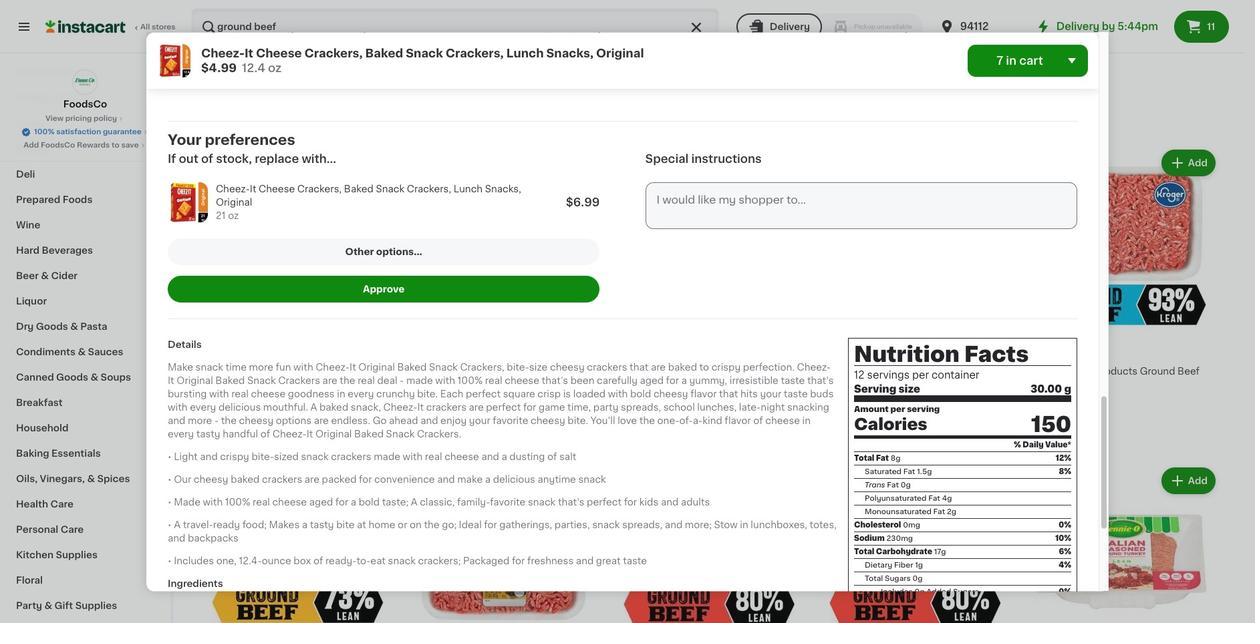 Task type: describe. For each thing, give the bounding box(es) containing it.
1 vertical spatial that
[[719, 390, 738, 399]]

results
[[223, 73, 274, 87]]

oz inside 6 nathan's famous famous jumbo restaurant style beef franks 12 oz
[[416, 393, 425, 400]]

with down time
[[209, 390, 229, 399]]

oz inside $ 8 inter-american products ground beef 16 oz
[[1034, 380, 1042, 387]]

original down endless.
[[316, 430, 352, 439]]

love
[[618, 417, 637, 426]]

ounce
[[262, 557, 291, 566]]

0 horizontal spatial -
[[215, 417, 219, 426]]

product group containing 9
[[201, 147, 396, 414]]

cheese up 'make'
[[445, 453, 479, 462]]

spreads, inside • a travel-ready food; makes a tasty bite at home or on the go; ideal for gatherings, parties, snack spreads, and more; stow in lunchboxes, totes, and backpacks
[[622, 521, 663, 530]]

7
[[997, 55, 1003, 66]]

deal
[[377, 377, 397, 386]]

deli
[[16, 170, 35, 179]]

floral
[[16, 576, 43, 586]]

a inside • a travel-ready food; makes a tasty bite at home or on the go; ideal for gatherings, parties, snack spreads, and more; stow in lunchboxes, totes, and backpacks
[[174, 521, 181, 530]]

2 vertical spatial 0g
[[915, 589, 925, 597]]

to inside make snack time more fun with cheez-it original baked snack crackers, bite-size cheesy crackers that are baked to crispy perfection. cheez- it original baked snack crackers are the real deal - made with 100% real cheese that's been carefully aged for a yummy, irresistible taste that's bursting with real cheese goodness in every crunchy bite. each perfect square crisp is loaded with bold cheesy flavor that hits your taste buds with every delicious mouthful. a baked snack, cheez-it crackers are perfect for game time, party spreads, school lunches, late-night snacking and more - the cheesy options are endless. go ahead and enjoy your favorite cheesy bite. you'll love the one-of-a-kind flavor of cheese in every tasty handful of cheez-it original baked snack crackers.
[[700, 363, 709, 373]]

saturated fat 1.5g
[[865, 469, 932, 476]]

it inside cheez-it cheese crackers, baked snack crackers, lunch snacks, extra toasty 12.4 oz
[[509, 24, 515, 33]]

0 vertical spatial beverages
[[16, 43, 67, 52]]

snack inside cheez-it cheese crackers, baked snack crackers, lunch snacks, original $4.99 12.4 oz
[[406, 47, 443, 58]]

1 horizontal spatial 12
[[854, 371, 865, 381]]

per for container
[[913, 371, 929, 381]]

• our cheesy baked crackers are packed for convenience and make a delicious anytime snack
[[168, 475, 606, 485]]

add inside button
[[1188, 158, 1208, 168]]

0 horizontal spatial sponsored badge image
[[201, 403, 241, 411]]

made
[[174, 498, 201, 508]]

fat left 4g
[[929, 496, 941, 503]]

150
[[1032, 415, 1072, 436]]

• for • light and crispy bite-sized snack crackers made with real cheese and a dusting of salt
[[168, 453, 172, 462]]

12.4 for cheez-it cheese crackers, baked snack crackers, lunch snacks, extra toasty 12.4 oz
[[475, 64, 490, 71]]

• made with 100% real cheese aged for a bold taste; a classic, family-favorite snack that's perfect for kids and adults
[[168, 498, 710, 508]]

fun
[[276, 363, 291, 373]]

original up bursting on the bottom
[[177, 377, 213, 386]]

a left dusting
[[502, 453, 507, 462]]

cheese up square
[[505, 377, 539, 386]]

total for saturated fat 1.5g
[[854, 456, 875, 463]]

& left gift
[[44, 602, 52, 611]]

cheesy up been
[[550, 363, 585, 373]]

for down square
[[523, 403, 536, 413]]

kroger for kroger ground beef
[[818, 367, 849, 376]]

1 vertical spatial perfect
[[486, 403, 521, 413]]

1 vertical spatial every
[[190, 403, 216, 413]]

in inside • a travel-ready food; makes a tasty bite at home or on the go; ideal for gatherings, parties, snack spreads, and more; stow in lunchboxes, totes, and backpacks
[[740, 521, 749, 530]]

in down plant-
[[337, 390, 345, 399]]

spreads, inside make snack time more fun with cheez-it original baked snack crackers, bite-size cheesy crackers that are baked to crispy perfection. cheez- it original baked snack crackers are the real deal - made with 100% real cheese that's been carefully aged for a yummy, irresistible taste that's bursting with real cheese goodness in every crunchy bite. each perfect square crisp is loaded with bold cheesy flavor that hits your taste buds with every delicious mouthful. a baked snack, cheez-it crackers are perfect for game time, party spreads, school lunches, late-night snacking and more - the cheesy options are endless. go ahead and enjoy your favorite cheesy bite. you'll love the one-of-a-kind flavor of cheese in every tasty handful of cheez-it original baked snack crackers.
[[621, 403, 661, 413]]

1 vertical spatial taste
[[784, 390, 808, 399]]

cheese down crisps, on the top of page
[[1010, 51, 1046, 60]]

spend $20, save $3 see eligible items
[[406, 409, 481, 428]]

cheesy up handful
[[239, 417, 274, 426]]

2 vertical spatial taste
[[623, 557, 647, 566]]

crackers.
[[417, 430, 462, 439]]

1 vertical spatial flavor
[[725, 417, 751, 426]]

0 vertical spatial meat
[[16, 68, 41, 78]]

stock for kroger 80% lean ground beef
[[657, 393, 678, 400]]

for down packed
[[336, 498, 349, 508]]

17g
[[934, 549, 946, 556]]

bite
[[336, 521, 355, 530]]

that's up buds at bottom
[[808, 377, 834, 386]]

snack right the sized
[[301, 453, 329, 462]]

your
[[168, 133, 202, 147]]

our
[[174, 475, 191, 485]]

add foodsco rewards to save
[[24, 142, 139, 149]]

seafood
[[53, 68, 94, 78]]

1 vertical spatial sugars
[[953, 589, 979, 597]]

snack down anytime
[[528, 498, 556, 508]]

& left soups
[[91, 373, 98, 382]]

meat inside 9 beyond meat beyond beef, plant-based ground 16 oz
[[240, 367, 264, 376]]

real down crackers.
[[425, 453, 442, 462]]

0 horizontal spatial your
[[469, 417, 490, 426]]

of down late- on the right bottom
[[754, 417, 763, 426]]

product group containing 6
[[406, 147, 601, 444]]

in up amount
[[854, 393, 861, 400]]

it inside cheez-it cheese crackers, baked snack crackers, lunch snacks, cheddar jack
[[662, 24, 669, 33]]

• for • our cheesy baked crackers are packed for convenience and make a delicious anytime snack
[[168, 475, 172, 485]]

you'll
[[591, 417, 615, 426]]

bakery link
[[8, 136, 162, 162]]

gift
[[55, 602, 73, 611]]

$3
[[472, 409, 481, 416]]

prepared foods link
[[8, 187, 162, 213]]

special instructions
[[645, 154, 762, 164]]

2 vertical spatial every
[[168, 430, 194, 439]]

crackers up carefully
[[587, 363, 627, 373]]

1 horizontal spatial more
[[249, 363, 273, 373]]

and left more;
[[665, 521, 683, 530]]

spices
[[97, 475, 130, 484]]

daily
[[1023, 442, 1044, 450]]

in down $4.99
[[204, 77, 211, 84]]

keto button
[[297, 107, 344, 128]]

wine
[[16, 221, 40, 230]]

baking essentials
[[16, 449, 101, 459]]

cheez- inside cheez-it cheese cracker chips, thin crisps, lunch snacks, double cheese
[[935, 24, 969, 33]]

make
[[168, 363, 193, 373]]

cheez- inside cheez-it cheese crackers, baked snack crackers, lunch snacks, extra cheesy
[[782, 24, 815, 33]]

the down plant-
[[340, 377, 355, 386]]

total fat 8g
[[854, 456, 901, 463]]

cheez- inside cheez-it cheese crackers, baked snack crackers, lunch snacks, extra toasty 12.4 oz
[[475, 24, 509, 33]]

prepared
[[16, 195, 60, 205]]

with up crackers
[[294, 363, 313, 373]]

original up $4.99
[[206, 51, 243, 60]]

1 horizontal spatial sponsored badge image
[[406, 433, 447, 440]]

0 vertical spatial supplies
[[56, 551, 98, 560]]

in down 80% at the bottom right
[[648, 393, 655, 400]]

the right love at bottom
[[640, 417, 655, 426]]

snacks, inside cheez-it cheese crackers, baked snack crackers, lunch snacks, original $4.99 12.4 oz
[[547, 47, 594, 58]]

1 vertical spatial includes
[[881, 589, 913, 597]]

the up handful
[[221, 417, 237, 426]]

of right box
[[313, 557, 323, 566]]

crackers up packed
[[331, 453, 371, 462]]

crispy inside make snack time more fun with cheez-it original baked snack crackers, bite-size cheesy crackers that are baked to crispy perfection. cheez- it original baked snack crackers are the real deal - made with 100% real cheese that's been carefully aged for a yummy, irresistible taste that's bursting with real cheese goodness in every crunchy bite. each perfect square crisp is loaded with bold cheesy flavor that hits your taste buds with every delicious mouthful. a baked snack, cheez-it crackers are perfect for game time, party spreads, school lunches, late-night snacking and more - the cheesy options are endless. go ahead and enjoy your favorite cheesy bite. you'll love the one-of-a-kind flavor of cheese in every tasty handful of cheez-it original baked snack crackers.
[[712, 363, 741, 373]]

of left salt
[[547, 453, 557, 462]]

packed
[[322, 475, 357, 485]]

are left lean
[[651, 363, 666, 373]]

a right 'make'
[[485, 475, 491, 485]]

in down snacking
[[803, 417, 811, 426]]

8g
[[891, 456, 901, 463]]

& left spices
[[87, 475, 95, 484]]

0g for sugars
[[913, 576, 923, 583]]

cider
[[51, 271, 78, 281]]

meat & seafood
[[16, 68, 94, 78]]

& up view
[[53, 94, 61, 103]]

keto
[[309, 113, 332, 122]]

snack right anytime
[[579, 475, 606, 485]]

on
[[410, 521, 422, 530]]

1 vertical spatial foodsco
[[41, 142, 75, 149]]

100% inside make snack time more fun with cheez-it original baked snack crackers, bite-size cheesy crackers that are baked to crispy perfection. cheez- it original baked snack crackers are the real deal - made with 100% real cheese that's been carefully aged for a yummy, irresistible taste that's bursting with real cheese goodness in every crunchy bite. each perfect square crisp is loaded with bold cheesy flavor that hits your taste buds with every delicious mouthful. a baked snack, cheez-it crackers are perfect for game time, party spreads, school lunches, late-night snacking and more - the cheesy options are endless. go ahead and enjoy your favorite cheesy bite. you'll love the one-of-a-kind flavor of cheese in every tasty handful of cheez-it original baked snack crackers.
[[458, 377, 483, 386]]

beef inside $ 8 inter-american products ground beef 16 oz
[[1178, 367, 1200, 376]]

health
[[16, 500, 48, 509]]

11.5 oz button
[[321, 0, 464, 60]]

94112 button
[[939, 8, 1019, 45]]

if out of stock, replace with...
[[168, 154, 336, 164]]

1 vertical spatial bite.
[[568, 417, 588, 426]]

lean
[[669, 367, 692, 376]]

that's down jumbo
[[542, 377, 568, 386]]

snack right the eat
[[388, 557, 416, 566]]

$
[[1026, 350, 1031, 357]]

0 vertical spatial every
[[348, 390, 374, 399]]

dry
[[16, 322, 34, 332]]

oils, vinegars, & spices link
[[8, 467, 162, 492]]

0 horizontal spatial made
[[374, 453, 400, 462]]

snack inside make snack time more fun with cheez-it original baked snack crackers, bite-size cheesy crackers that are baked to crispy perfection. cheez- it original baked snack crackers are the real deal - made with 100% real cheese that's been carefully aged for a yummy, irresistible taste that's bursting with real cheese goodness in every crunchy bite. each perfect square crisp is loaded with bold cheesy flavor that hits your taste buds with every delicious mouthful. a baked snack, cheez-it crackers are perfect for game time, party spreads, school lunches, late-night snacking and more - the cheesy options are endless. go ahead and enjoy your favorite cheesy bite. you'll love the one-of-a-kind flavor of cheese in every tasty handful of cheez-it original baked snack crackers.
[[196, 363, 223, 373]]

total for dietary fiber 1g
[[854, 549, 875, 556]]

ground inside kroger 80% lean ground beef 1 lb
[[695, 367, 730, 376]]

bursting
[[168, 390, 207, 399]]

spend
[[408, 409, 432, 416]]

snack inside • a travel-ready food; makes a tasty bite at home or on the go; ideal for gatherings, parties, snack spreads, and more; stow in lunchboxes, totes, and backpacks
[[592, 521, 620, 530]]

beef inside kroger 80% lean ground beef 1 lb
[[732, 367, 754, 376]]

ground inside $ 8 inter-american products ground beef 16 oz
[[1140, 367, 1176, 376]]

with up convenience
[[403, 453, 423, 462]]

loaded
[[573, 390, 606, 399]]

for right results
[[277, 73, 298, 87]]

oz inside 9 beyond meat beyond beef, plant-based ground 16 oz
[[210, 393, 219, 400]]

cheese inside cheez-it cheese crackers, baked snack crackers, lunch snacks, extra toasty 12.4 oz
[[518, 24, 554, 33]]

save inside "add foodsco rewards to save" link
[[121, 142, 139, 149]]

baked inside cheez-it cheese crackers, baked snack crackers, lunch snacks, extra cheesy
[[782, 37, 811, 47]]

beer & cider link
[[8, 263, 162, 289]]

2 vertical spatial baked
[[231, 475, 260, 485]]

and down bursting on the bottom
[[168, 417, 185, 426]]

$ 8 inter-american products ground beef 16 oz
[[1024, 349, 1200, 387]]

aged inside make snack time more fun with cheez-it original baked snack crackers, bite-size cheesy crackers that are baked to crispy perfection. cheez- it original baked snack crackers are the real deal - made with 100% real cheese that's been carefully aged for a yummy, irresistible taste that's bursting with real cheese goodness in every crunchy bite. each perfect square crisp is loaded with bold cheesy flavor that hits your taste buds with every delicious mouthful. a baked snack, cheez-it crackers are perfect for game time, party spreads, school lunches, late-night snacking and more - the cheesy options are endless. go ahead and enjoy your favorite cheesy bite. you'll love the one-of-a-kind flavor of cheese in every tasty handful of cheez-it original baked snack crackers.
[[640, 377, 664, 386]]

cheez- inside cheez-it cheese crackers, baked snack crackers, lunch snacks, original $4.99 12.4 oz
[[201, 47, 245, 58]]

are up items
[[469, 403, 484, 413]]

kitchen supplies link
[[8, 543, 162, 568]]

cheese up $4.99
[[211, 24, 247, 33]]

party
[[16, 602, 42, 611]]

0 horizontal spatial 21
[[168, 64, 176, 71]]

0 horizontal spatial sugars
[[885, 576, 911, 583]]

cheez-it cheese crackers, baked snack crackers, lunch snacks, extra cheesy
[[782, 24, 920, 60]]

bite- inside make snack time more fun with cheez-it original baked snack crackers, bite-size cheesy crackers that are baked to crispy perfection. cheez- it original baked snack crackers are the real deal - made with 100% real cheese that's been carefully aged for a yummy, irresistible taste that's bursting with real cheese goodness in every crunchy bite. each perfect square crisp is loaded with bold cheesy flavor that hits your taste buds with every delicious mouthful. a baked snack, cheez-it crackers are perfect for game time, party spreads, school lunches, late-night snacking and more - the cheesy options are endless. go ahead and enjoy your favorite cheesy bite. you'll love the one-of-a-kind flavor of cheese in every tasty handful of cheez-it original baked snack crackers.
[[507, 363, 529, 373]]

policy
[[94, 115, 117, 122]]

instructions
[[692, 154, 762, 164]]

product group containing 8
[[1024, 147, 1219, 389]]

cheddar
[[667, 51, 707, 60]]

and up • made with 100% real cheese aged for a bold taste; a classic, family-favorite snack that's perfect for kids and adults
[[437, 475, 455, 485]]

0 horizontal spatial to
[[112, 142, 119, 149]]

many for kroger ground beef
[[831, 393, 852, 400]]

cheesy down game
[[531, 417, 565, 426]]

cheez-it cheese crackers, baked snack crackers, lunch snacks, original image
[[168, 183, 208, 223]]

a-
[[693, 417, 703, 426]]

of right handful
[[261, 430, 270, 439]]

foodsco logo image
[[73, 70, 98, 95]]

guarantee
[[103, 128, 142, 136]]

with up each
[[435, 377, 455, 386]]

0 vertical spatial flavor
[[691, 390, 717, 399]]

lunch inside cheez-it cheese crackers, baked snack crackers, lunch snacks, cheddar jack
[[738, 37, 767, 47]]

and left great
[[576, 557, 594, 566]]

1 vertical spatial a
[[411, 498, 418, 508]]

and right kids
[[661, 498, 679, 508]]

29
[[201, 73, 219, 87]]

snacks & candy
[[16, 94, 95, 103]]

1 horizontal spatial 100%
[[225, 498, 250, 508]]

gluten
[[215, 113, 248, 122]]

4g
[[942, 496, 952, 503]]

for down lean
[[666, 377, 679, 386]]

crackers;
[[418, 557, 461, 566]]

for down • light and crispy bite-sized snack crackers made with real cheese and a dusting of salt
[[359, 475, 372, 485]]

of right the out
[[201, 154, 213, 164]]

a inside make snack time more fun with cheez-it original baked snack crackers, bite-size cheesy crackers that are baked to crispy perfection. cheez- it original baked snack crackers are the real deal - made with 100% real cheese that's been carefully aged for a yummy, irresistible taste that's bursting with real cheese goodness in every crunchy bite. each perfect square crisp is loaded with bold cheesy flavor that hits your taste buds with every delicious mouthful. a baked snack, cheez-it crackers are perfect for game time, party spreads, school lunches, late-night snacking and more - the cheesy options are endless. go ahead and enjoy your favorite cheesy bite. you'll love the one-of-a-kind flavor of cheese in every tasty handful of cheez-it original baked snack crackers.
[[311, 403, 317, 413]]

breakfast link
[[8, 390, 162, 416]]

1 inside kroger ground beef 1 lb
[[818, 380, 821, 387]]

1 vertical spatial cheez-it cheese crackers, baked snack crackers, lunch snacks, original 21 oz
[[216, 185, 521, 221]]

cheese inside cheez-it cheese crackers, baked snack crackers, lunch snacks, cheddar jack
[[671, 24, 707, 33]]

1 vertical spatial crispy
[[220, 453, 249, 462]]

cheez-it cheese crackers, baked snack crackers, lunch snacks, extra cheesy button
[[782, 0, 924, 89]]

original down stock,
[[216, 198, 252, 208]]

bold inside make snack time more fun with cheez-it original baked snack crackers, bite-size cheesy crackers that are baked to crispy perfection. cheez- it original baked snack crackers are the real deal - made with 100% real cheese that's been carefully aged for a yummy, irresistible taste that's bursting with real cheese goodness in every crunchy bite. each perfect square crisp is loaded with bold cheesy flavor that hits your taste buds with every delicious mouthful. a baked snack, cheez-it crackers are perfect for game time, party spreads, school lunches, late-night snacking and more - the cheesy options are endless. go ahead and enjoy your favorite cheesy bite. you'll love the one-of-a-kind flavor of cheese in every tasty handful of cheez-it original baked snack crackers.
[[630, 390, 651, 399]]

a up bite
[[351, 498, 356, 508]]

1 vertical spatial aged
[[309, 498, 333, 508]]

fat for trans
[[887, 482, 899, 490]]

for left freshness
[[512, 557, 525, 566]]

baked inside cheez-it cheese crackers, baked snack crackers, lunch snacks, cheddar jack
[[628, 37, 658, 47]]

& left seafood
[[43, 68, 51, 78]]

liquor link
[[8, 289, 162, 314]]

0 horizontal spatial that
[[630, 363, 649, 373]]

7 in cart
[[997, 55, 1043, 66]]

ground inside 9 beyond meat beyond beef, plant-based ground 16 oz
[[201, 380, 236, 390]]

1 vertical spatial delicious
[[493, 475, 535, 485]]

totes,
[[810, 521, 837, 530]]

cheese inside cheez-it cheese crackers, baked snack crackers, lunch snacks, original $4.99 12.4 oz
[[256, 47, 302, 58]]

the inside • a travel-ready food; makes a tasty bite at home or on the go; ideal for gatherings, parties, snack spreads, and more; stow in lunchboxes, totes, and backpacks
[[424, 521, 440, 530]]

adults
[[681, 498, 710, 508]]

delivery for delivery by 5:44pm
[[1057, 21, 1100, 31]]

are left packed
[[305, 475, 320, 485]]

yummy,
[[690, 377, 728, 386]]

real up food;
[[253, 498, 270, 508]]

nutrition facts
[[854, 345, 1029, 366]]

with right made
[[203, 498, 223, 508]]

cheese up crisps, on the top of page
[[978, 24, 1014, 33]]

0 horizontal spatial many
[[181, 77, 202, 84]]

servings
[[867, 371, 910, 381]]

cracker
[[1016, 24, 1053, 33]]

other
[[345, 248, 374, 257]]

toasty
[[540, 51, 571, 60]]

cheesy up the school
[[654, 390, 688, 399]]

& right beer
[[41, 271, 49, 281]]

0 vertical spatial perfect
[[466, 390, 501, 399]]

cheese down replace
[[259, 185, 295, 194]]

and up 'make'
[[482, 453, 499, 462]]

dietary fiber 1g
[[865, 563, 923, 570]]

or
[[398, 521, 407, 530]]

1 beyond from the left
[[201, 367, 237, 376]]

and down spend
[[421, 417, 438, 426]]

11.5 oz
[[321, 50, 345, 58]]

crackers down the sized
[[262, 475, 302, 485]]

per for serving
[[891, 406, 906, 414]]

cholesterol 0mg
[[854, 522, 921, 530]]

goods for dry
[[36, 322, 68, 332]]

hard beverages
[[16, 246, 93, 255]]

crackers, inside make snack time more fun with cheez-it original baked snack crackers, bite-size cheesy crackers that are baked to crispy perfection. cheez- it original baked snack crackers are the real deal - made with 100% real cheese that's been carefully aged for a yummy, irresistible taste that's bursting with real cheese goodness in every crunchy bite. each perfect square crisp is loaded with bold cheesy flavor that hits your taste buds with every delicious mouthful. a baked snack, cheez-it crackers are perfect for game time, party spreads, school lunches, late-night snacking and more - the cheesy options are endless. go ahead and enjoy your favorite cheesy bite. you'll love the one-of-a-kind flavor of cheese in every tasty handful of cheez-it original baked snack crackers.
[[460, 363, 505, 373]]

are down beef, on the bottom left
[[323, 377, 337, 386]]

0 horizontal spatial includes
[[174, 557, 214, 566]]

0 horizontal spatial bite-
[[252, 453, 274, 462]]

with down carefully
[[608, 390, 628, 399]]

sauces
[[88, 348, 123, 357]]

cheez-it cheese crackers, baked snack crackers, lunch snacks, original $4.99 12.4 oz
[[201, 47, 644, 73]]

and right light
[[200, 453, 218, 462]]

0 vertical spatial your
[[760, 390, 782, 399]]



Task type: vqa. For each thing, say whether or not it's contained in the screenshot.
the bottom Sprouts Farmers Market
no



Task type: locate. For each thing, give the bounding box(es) containing it.
service type group
[[737, 13, 923, 40]]

1 1 from the left
[[612, 380, 615, 387]]

pricing
[[65, 115, 92, 122]]

2 1 from the left
[[818, 380, 821, 387]]

stock up amount
[[863, 393, 884, 400]]

makes
[[269, 521, 300, 530]]

0 horizontal spatial more
[[188, 417, 212, 426]]

delivery for delivery
[[770, 22, 810, 31]]

approve button
[[168, 277, 600, 303]]

1 vertical spatial meat
[[240, 367, 264, 376]]

includes 0g added sugars
[[881, 589, 979, 597]]

add foodsco rewards to save link
[[24, 140, 147, 151]]

1 vertical spatial 0%
[[1059, 589, 1072, 597]]

includes down total sugars 0g
[[881, 589, 913, 597]]

it inside cheez-it cheese cracker chips, thin crisps, lunch snacks, double cheese
[[969, 24, 975, 33]]

99
[[837, 350, 847, 357]]

4 • from the top
[[168, 521, 172, 530]]

I would like my shopper to... text field
[[645, 183, 1078, 230]]

satisfaction
[[56, 128, 101, 136]]

spreads,
[[621, 403, 661, 413], [622, 521, 663, 530]]

0 vertical spatial 0g
[[901, 482, 911, 490]]

1 kroger from the left
[[612, 367, 644, 376]]

sponsored badge image
[[201, 403, 241, 411], [406, 433, 447, 440]]

1 horizontal spatial many
[[625, 393, 647, 400]]

0 horizontal spatial bite.
[[417, 390, 438, 399]]

2 horizontal spatial stock
[[863, 393, 884, 400]]

0 vertical spatial more
[[249, 363, 273, 373]]

snacks & candy link
[[8, 86, 162, 111]]

stock down $4.99
[[213, 77, 234, 84]]

2 famous from the left
[[490, 367, 527, 376]]

extra inside cheez-it cheese crackers, baked snack crackers, lunch snacks, extra toasty 12.4 oz
[[513, 51, 537, 60]]

16 inside 9 beyond meat beyond beef, plant-based ground 16 oz
[[201, 393, 209, 400]]

the right on
[[424, 521, 440, 530]]

1 horizontal spatial size
[[899, 384, 921, 394]]

view pricing policy link
[[45, 114, 125, 124]]

1 vertical spatial beverages
[[42, 246, 93, 255]]

12.4 inside cheez-it cheese crackers, baked snack crackers, lunch snacks, original $4.99 12.4 oz
[[242, 62, 265, 73]]

all
[[140, 23, 150, 31]]

cheese up makes
[[272, 498, 307, 508]]

american
[[1049, 367, 1093, 376]]

a inside make snack time more fun with cheez-it original baked snack crackers, bite-size cheesy crackers that are baked to crispy perfection. cheez- it original baked snack crackers are the real deal - made with 100% real cheese that's been carefully aged for a yummy, irresistible taste that's bursting with real cheese goodness in every crunchy bite. each perfect square crisp is loaded with bold cheesy flavor that hits your taste buds with every delicious mouthful. a baked snack, cheez-it crackers are perfect for game time, party spreads, school lunches, late-night snacking and more - the cheesy options are endless. go ahead and enjoy your favorite cheesy bite. you'll love the one-of-a-kind flavor of cheese in every tasty handful of cheez-it original baked snack crackers.
[[682, 377, 687, 386]]

cheez-it cheese crackers, baked snack crackers, lunch snacks, original 21 oz up other
[[216, 185, 521, 221]]

1 horizontal spatial beyond
[[266, 367, 303, 376]]

• for • a travel-ready food; makes a tasty bite at home or on the go; ideal for gatherings, parties, snack spreads, and more; stow in lunchboxes, totes, and backpacks
[[168, 521, 172, 530]]

every
[[348, 390, 374, 399], [190, 403, 216, 413], [168, 430, 194, 439]]

4%
[[1059, 563, 1072, 570]]

80%
[[646, 367, 667, 376]]

cheese up cheddar
[[671, 24, 707, 33]]

2 horizontal spatial a
[[411, 498, 418, 508]]

crackers
[[278, 377, 320, 386]]

foodsco
[[63, 100, 107, 109], [41, 142, 75, 149]]

0% up 10%
[[1059, 522, 1072, 530]]

personal care link
[[8, 517, 162, 543]]

oz inside button
[[336, 50, 345, 58]]

backpacks
[[188, 534, 239, 544]]

extra for cheesy
[[820, 51, 844, 60]]

1 vertical spatial supplies
[[75, 602, 117, 611]]

more;
[[685, 521, 712, 530]]

care for personal care
[[61, 525, 84, 535]]

handful
[[223, 430, 258, 439]]

• left travel-
[[168, 521, 172, 530]]

many in stock for kroger ground beef
[[831, 393, 884, 400]]

0 vertical spatial per
[[913, 371, 929, 381]]

perfect down style
[[466, 390, 501, 399]]

ground right products at the right bottom of the page
[[1140, 367, 1176, 376]]

0 vertical spatial care
[[50, 500, 73, 509]]

kroger for kroger 80% lean ground beef
[[612, 367, 644, 376]]

16 inside $ 8 inter-american products ground beef 16 oz
[[1024, 380, 1032, 387]]

sponsored badge image down eligible
[[406, 433, 447, 440]]

beef inside 6 nathan's famous famous jumbo restaurant style beef franks 12 oz
[[487, 380, 509, 390]]

0 vertical spatial 16
[[1024, 380, 1032, 387]]

0 horizontal spatial famous
[[450, 367, 488, 376]]

delicious inside make snack time more fun with cheez-it original baked snack crackers, bite-size cheesy crackers that are baked to crispy perfection. cheez- it original baked snack crackers are the real deal - made with 100% real cheese that's been carefully aged for a yummy, irresistible taste that's bursting with real cheese goodness in every crunchy bite. each perfect square crisp is loaded with bold cheesy flavor that hits your taste buds with every delicious mouthful. a baked snack, cheez-it crackers are perfect for game time, party spreads, school lunches, late-night snacking and more - the cheesy options are endless. go ahead and enjoy your favorite cheesy bite. you'll love the one-of-a-kind flavor of cheese in every tasty handful of cheez-it original baked snack crackers.
[[219, 403, 261, 413]]

0 horizontal spatial meat
[[16, 68, 41, 78]]

frozen
[[16, 119, 49, 128]]

baked up endless.
[[320, 403, 348, 413]]

taste up snacking
[[784, 390, 808, 399]]

oz inside cheez-it cheese crackers, baked snack crackers, lunch snacks, original $4.99 12.4 oz
[[268, 62, 282, 73]]

2 0% from the top
[[1059, 589, 1072, 597]]

extra for toasty
[[513, 51, 537, 60]]

it inside cheez-it cheese crackers, baked snack crackers, lunch snacks, extra cheesy
[[815, 24, 822, 33]]

details
[[168, 340, 202, 350]]

pasta
[[80, 322, 107, 332]]

0 horizontal spatial a
[[174, 521, 181, 530]]

stock inside the product 'group'
[[657, 393, 678, 400]]

eligible
[[423, 421, 450, 428]]

snack inside cheez-it cheese crackers, baked snack crackers, lunch snacks, cheddar jack
[[660, 37, 689, 47]]

care up kitchen supplies link
[[61, 525, 84, 535]]

1 horizontal spatial baked
[[320, 403, 348, 413]]

1 vertical spatial per
[[891, 406, 906, 414]]

many in stock up amount
[[831, 393, 884, 400]]

your preferences
[[168, 133, 295, 147]]

many in stock for kroger 80% lean ground beef
[[625, 393, 678, 400]]

• inside • a travel-ready food; makes a tasty bite at home or on the go; ideal for gatherings, parties, snack spreads, and more; stow in lunchboxes, totes, and backpacks
[[168, 521, 172, 530]]

view
[[45, 115, 64, 122]]

0 horizontal spatial 1
[[612, 380, 615, 387]]

fat for saturated
[[904, 469, 915, 476]]

perfect up the parties, at the left of the page
[[587, 498, 622, 508]]

1 horizontal spatial crispy
[[712, 363, 741, 373]]

1 vertical spatial your
[[469, 417, 490, 426]]

ground up yummy,
[[695, 367, 730, 376]]

• left made
[[168, 498, 172, 508]]

0 horizontal spatial beyond
[[201, 367, 237, 376]]

1 vertical spatial total
[[854, 549, 875, 556]]

0 vertical spatial favorite
[[493, 417, 528, 426]]

salt
[[560, 453, 577, 462]]

aged down 80% at the bottom right
[[640, 377, 664, 386]]

0 horizontal spatial stock
[[213, 77, 234, 84]]

& inside "link"
[[78, 348, 86, 357]]

1 horizontal spatial -
[[400, 377, 404, 386]]

1 horizontal spatial save
[[452, 409, 470, 416]]

extra inside cheez-it cheese crackers, baked snack crackers, lunch snacks, extra cheesy
[[820, 51, 844, 60]]

for right ideal
[[484, 521, 497, 530]]

real down time
[[231, 390, 249, 399]]

1 vertical spatial favorite
[[490, 498, 526, 508]]

& left pasta
[[70, 322, 78, 332]]

product group
[[201, 147, 396, 414], [406, 147, 601, 444], [612, 147, 807, 405], [1024, 147, 1219, 389], [201, 465, 396, 624], [406, 465, 601, 624], [818, 465, 1013, 624], [1024, 465, 1219, 624]]

are right options
[[314, 417, 329, 426]]

cheese
[[505, 377, 539, 386], [251, 390, 286, 399], [766, 417, 800, 426], [445, 453, 479, 462], [272, 498, 307, 508]]

0 vertical spatial aged
[[640, 377, 664, 386]]

5 • from the top
[[168, 557, 172, 566]]

made inside make snack time more fun with cheez-it original baked snack crackers, bite-size cheesy crackers that are baked to crispy perfection. cheez- it original baked snack crackers are the real deal - made with 100% real cheese that's been carefully aged for a yummy, irresistible taste that's bursting with real cheese goodness in every crunchy bite. each perfect square crisp is loaded with bold cheesy flavor that hits your taste buds with every delicious mouthful. a baked snack, cheez-it crackers are perfect for game time, party spreads, school lunches, late-night snacking and more - the cheesy options are endless. go ahead and enjoy your favorite cheesy bite. you'll love the one-of-a-kind flavor of cheese in every tasty handful of cheez-it original baked snack crackers.
[[406, 377, 433, 386]]

many in stock inside the product 'group'
[[625, 393, 678, 400]]

sized
[[274, 453, 299, 462]]

kind
[[703, 417, 723, 426]]

cart
[[1020, 55, 1043, 66]]

1 inside kroger 80% lean ground beef 1 lb
[[612, 380, 615, 387]]

0 horizontal spatial baked
[[231, 475, 260, 485]]

1 horizontal spatial extra
[[820, 51, 844, 60]]

lunch inside cheez-it cheese crackers, baked snack crackers, lunch snacks, extra cheesy
[[891, 37, 920, 47]]

trans
[[865, 482, 886, 490]]

1 extra from the left
[[513, 51, 537, 60]]

light
[[174, 453, 198, 462]]

save up enjoy
[[452, 409, 470, 416]]

size inside make snack time more fun with cheez-it original baked snack crackers, bite-size cheesy crackers that are baked to crispy perfection. cheez- it original baked snack crackers are the real deal - made with 100% real cheese that's been carefully aged for a yummy, irresistible taste that's bursting with real cheese goodness in every crunchy bite. each perfect square crisp is loaded with bold cheesy flavor that hits your taste buds with every delicious mouthful. a baked snack, cheez-it crackers are perfect for game time, party spreads, school lunches, late-night snacking and more - the cheesy options are endless. go ahead and enjoy your favorite cheesy bite. you'll love the one-of-a-kind flavor of cheese in every tasty handful of cheez-it original baked snack crackers.
[[529, 363, 548, 373]]

1 vertical spatial 21
[[216, 212, 226, 221]]

lunchboxes,
[[751, 521, 808, 530]]

None search field
[[191, 8, 719, 45]]

is
[[563, 390, 571, 399]]

94112
[[961, 21, 989, 31]]

many for kroger 80% lean ground beef
[[625, 393, 647, 400]]

foodsco down 'satisfaction'
[[41, 142, 75, 149]]

0 vertical spatial 12
[[854, 371, 865, 381]]

oz inside cheez-it cheese crackers, baked snack crackers, lunch snacks, extra toasty 12.4 oz
[[492, 64, 500, 71]]

1 vertical spatial 100%
[[458, 377, 483, 386]]

condiments & sauces link
[[8, 340, 162, 365]]

snacks, inside cheez-it cheese crackers, baked snack crackers, lunch snacks, cheddar jack
[[628, 51, 664, 60]]

0 vertical spatial foodsco
[[63, 100, 107, 109]]

0 horizontal spatial extra
[[513, 51, 537, 60]]

add button inside the product 'group'
[[1163, 151, 1215, 175]]

230mg
[[887, 536, 913, 543]]

favorite
[[493, 417, 528, 426], [490, 498, 526, 508]]

2 horizontal spatial many in stock
[[831, 393, 884, 400]]

a inside • a travel-ready food; makes a tasty bite at home or on the go; ideal for gatherings, parties, snack spreads, and more; stow in lunchboxes, totes, and backpacks
[[302, 521, 308, 530]]

• left light
[[168, 453, 172, 462]]

taste down perfection.
[[781, 377, 805, 386]]

cheesy
[[847, 51, 883, 60]]

it inside cheez-it cheese crackers, baked snack crackers, lunch snacks, original $4.99 12.4 oz
[[245, 47, 253, 58]]

the
[[340, 377, 355, 386], [221, 417, 237, 426], [640, 417, 655, 426], [424, 521, 440, 530]]

100% satisfaction guarantee
[[34, 128, 142, 136]]

100% inside button
[[34, 128, 54, 136]]

serving
[[907, 406, 940, 414]]

household link
[[8, 416, 162, 441]]

0 vertical spatial sponsored badge image
[[201, 403, 241, 411]]

kids
[[640, 498, 659, 508]]

real down based
[[358, 377, 375, 386]]

favorite inside make snack time more fun with cheez-it original baked snack crackers, bite-size cheesy crackers that are baked to crispy perfection. cheez- it original baked snack crackers are the real deal - made with 100% real cheese that's been carefully aged for a yummy, irresistible taste that's bursting with real cheese goodness in every crunchy bite. each perfect square crisp is loaded with bold cheesy flavor that hits your taste buds with every delicious mouthful. a baked snack, cheez-it crackers are perfect for game time, party spreads, school lunches, late-night snacking and more - the cheesy options are endless. go ahead and enjoy your favorite cheesy bite. you'll love the one-of-a-kind flavor of cheese in every tasty handful of cheez-it original baked snack crackers.
[[493, 417, 528, 426]]

to up yummy,
[[700, 363, 709, 373]]

save down guarantee
[[121, 142, 139, 149]]

lunch inside cheez-it cheese crackers, baked snack crackers, lunch snacks, extra toasty 12.4 oz
[[584, 37, 613, 47]]

0 vertical spatial made
[[406, 377, 433, 386]]

0 vertical spatial includes
[[174, 557, 214, 566]]

at
[[357, 521, 366, 530]]

100% up ready
[[225, 498, 250, 508]]

original up deal
[[359, 363, 395, 373]]

fat for total
[[876, 456, 889, 463]]

dietary
[[865, 563, 893, 570]]

12 inside 6 nathan's famous famous jumbo restaurant style beef franks 12 oz
[[406, 393, 414, 400]]

party & gift supplies link
[[8, 594, 162, 619]]

fat left 2g
[[934, 509, 945, 516]]

of-
[[680, 417, 693, 426]]

beverages
[[16, 43, 67, 52], [42, 246, 93, 255]]

beyond up crackers
[[266, 367, 303, 376]]

cheese up toasty
[[518, 24, 554, 33]]

2 horizontal spatial baked
[[668, 363, 697, 373]]

12.4 inside cheez-it cheese crackers, baked snack crackers, lunch snacks, extra toasty 12.4 oz
[[475, 64, 490, 71]]

• for • includes one, 12.4-ounce box of ready-to-eat snack crackers; packaged for freshness and great taste
[[168, 557, 172, 566]]

servings per container
[[867, 371, 980, 381]]

product group containing kroger 80% lean ground beef
[[612, 147, 807, 405]]

crisp
[[538, 390, 561, 399]]

for left kids
[[624, 498, 637, 508]]

bite- up franks
[[507, 363, 529, 373]]

made up • our cheesy baked crackers are packed for convenience and make a delicious anytime snack
[[374, 453, 400, 462]]

instacart logo image
[[45, 19, 126, 35]]

lb
[[617, 380, 624, 387], [823, 380, 830, 387]]

beverages up cider
[[42, 246, 93, 255]]

0g down 1g
[[913, 576, 923, 583]]

0 vertical spatial save
[[121, 142, 139, 149]]

with down bursting on the bottom
[[168, 403, 188, 413]]

that's up the parties, at the left of the page
[[558, 498, 585, 508]]

snacks, inside cheez-it cheese cracker chips, thin crisps, lunch snacks, double cheese
[[935, 51, 971, 60]]

many down $4.99
[[181, 77, 202, 84]]

delicious
[[219, 403, 261, 413], [493, 475, 535, 485]]

snack inside cheez-it cheese crackers, baked snack crackers, lunch snacks, extra cheesy
[[813, 37, 842, 47]]

0% down 4%
[[1059, 589, 1072, 597]]

care for health care
[[50, 500, 73, 509]]

1 vertical spatial more
[[188, 417, 212, 426]]

many down carefully
[[625, 393, 647, 400]]

serving size
[[854, 384, 921, 394]]

1 horizontal spatial 12.4
[[475, 64, 490, 71]]

that up carefully
[[630, 363, 649, 373]]

cheese down night
[[766, 417, 800, 426]]

total sugars 0g
[[865, 576, 923, 583]]

lb up "party"
[[617, 380, 624, 387]]

snacks, inside cheez-it cheese crackers, baked snack crackers, lunch snacks, extra toasty 12.4 oz
[[475, 51, 511, 60]]

0 vertical spatial baked
[[668, 363, 697, 373]]

delivery inside button
[[770, 22, 810, 31]]

meat up snacks
[[16, 68, 41, 78]]

household
[[16, 424, 69, 433]]

1 famous from the left
[[450, 367, 488, 376]]

2 extra from the left
[[820, 51, 844, 60]]

snacks, inside cheez-it cheese crackers, baked snack crackers, lunch snacks, extra cheesy
[[782, 51, 818, 60]]

0 horizontal spatial 100%
[[34, 128, 54, 136]]

your
[[760, 390, 782, 399], [469, 417, 490, 426]]

total up saturated
[[854, 456, 875, 463]]

and down travel-
[[168, 534, 185, 544]]

cheese up mouthful.
[[251, 390, 286, 399]]

bakery
[[16, 144, 50, 154]]

9
[[208, 349, 218, 363]]

1 horizontal spatial sugars
[[953, 589, 979, 597]]

size down 'servings per container'
[[899, 384, 921, 394]]

1 horizontal spatial per
[[913, 371, 929, 381]]

• for • made with 100% real cheese aged for a bold taste; a classic, family-favorite snack that's perfect for kids and adults
[[168, 498, 172, 508]]

1 horizontal spatial bite-
[[507, 363, 529, 373]]

tasty inside make snack time more fun with cheez-it original baked snack crackers, bite-size cheesy crackers that are baked to crispy perfection. cheez- it original baked snack crackers are the real deal - made with 100% real cheese that's been carefully aged for a yummy, irresistible taste that's bursting with real cheese goodness in every crunchy bite. each perfect square crisp is loaded with bold cheesy flavor that hits your taste buds with every delicious mouthful. a baked snack, cheez-it crackers are perfect for game time, party spreads, school lunches, late-night snacking and more - the cheesy options are endless. go ahead and enjoy your favorite cheesy bite. you'll love the one-of-a-kind flavor of cheese in every tasty handful of cheez-it original baked snack crackers.
[[196, 430, 220, 439]]

travel-
[[183, 521, 213, 530]]

original right toasty
[[596, 47, 644, 58]]

1 vertical spatial goods
[[56, 373, 88, 382]]

1 horizontal spatial 1
[[818, 380, 821, 387]]

2 vertical spatial perfect
[[587, 498, 622, 508]]

0g inside the 'trans fat 0g polyunsaturated fat 4g monounsaturated fat 2g'
[[901, 482, 911, 490]]

total
[[854, 456, 875, 463], [854, 549, 875, 556], [865, 576, 883, 583]]

1 horizontal spatial famous
[[490, 367, 527, 376]]

baked down handful
[[231, 475, 260, 485]]

fiber
[[894, 563, 914, 570]]

lb inside kroger 80% lean ground beef 1 lb
[[617, 380, 624, 387]]

2 lb from the left
[[823, 380, 830, 387]]

goods for canned
[[56, 373, 88, 382]]

includes up ingredients
[[174, 557, 214, 566]]

aged
[[640, 377, 664, 386], [309, 498, 333, 508]]

made
[[406, 377, 433, 386], [374, 453, 400, 462]]

ingredients
[[168, 580, 223, 589]]

1 vertical spatial baked
[[320, 403, 348, 413]]

0 vertical spatial bite-
[[507, 363, 529, 373]]

0 vertical spatial cheez-it cheese crackers, baked snack crackers, lunch snacks, original 21 oz
[[168, 24, 306, 71]]

ground inside kroger ground beef 1 lb
[[852, 367, 887, 376]]

1 horizontal spatial that
[[719, 390, 738, 399]]

crispy
[[712, 363, 741, 373], [220, 453, 249, 462]]

lunch inside cheez-it cheese cracker chips, thin crisps, lunch snacks, double cheese
[[1024, 37, 1054, 47]]

0 vertical spatial that
[[630, 363, 649, 373]]

1 horizontal spatial delivery
[[1057, 21, 1100, 31]]

0 vertical spatial tasty
[[196, 430, 220, 439]]

0g down saturated fat 1.5g
[[901, 482, 911, 490]]

2 beyond from the left
[[266, 367, 303, 376]]

bite- down handful
[[252, 453, 274, 462]]

goods up condiments
[[36, 322, 68, 332]]

crackers down each
[[426, 403, 467, 413]]

prepared foods
[[16, 195, 93, 205]]

1 horizontal spatial bite.
[[568, 417, 588, 426]]

perfect down square
[[486, 403, 521, 413]]

real right style
[[485, 377, 502, 386]]

0 vertical spatial 21
[[168, 64, 176, 71]]

kroger inside kroger ground beef 1 lb
[[818, 367, 849, 376]]

11
[[1208, 22, 1216, 31]]

0g for fat
[[901, 482, 911, 490]]

0 horizontal spatial many in stock
[[181, 77, 234, 84]]

1 • from the top
[[168, 453, 172, 462]]

1 0% from the top
[[1059, 522, 1072, 530]]

1 horizontal spatial aged
[[640, 377, 664, 386]]

2 vertical spatial total
[[865, 576, 883, 583]]

more down bursting on the bottom
[[188, 417, 212, 426]]

health care link
[[8, 492, 162, 517]]

spreads, down kids
[[622, 521, 663, 530]]

extra down the service type group at the right top of the page
[[820, 51, 844, 60]]

cheez-it cheese crackers, baked snack crackers, lunch snacks, original 21 oz up results
[[168, 24, 306, 71]]

1 lb from the left
[[617, 380, 624, 387]]

per up calories at bottom right
[[891, 406, 906, 414]]

snack inside cheez-it cheese crackers, baked snack crackers, lunch snacks, extra toasty 12.4 oz
[[506, 37, 535, 47]]

in inside field
[[1006, 55, 1017, 66]]

1 horizontal spatial bold
[[630, 390, 651, 399]]

0 vertical spatial to
[[112, 142, 119, 149]]

baked inside cheez-it cheese crackers, baked snack crackers, lunch snacks, original $4.99 12.4 oz
[[365, 47, 403, 58]]

1 vertical spatial sponsored badge image
[[406, 433, 447, 440]]

1 horizontal spatial 21
[[216, 212, 226, 221]]

favorite up gatherings,
[[490, 498, 526, 508]]

see
[[406, 421, 421, 428]]

tasty inside • a travel-ready food; makes a tasty bite at home or on the go; ideal for gatherings, parties, snack spreads, and more; stow in lunchboxes, totes, and backpacks
[[310, 521, 334, 530]]

enjoy
[[441, 417, 467, 426]]

1 vertical spatial size
[[899, 384, 921, 394]]

replace
[[255, 154, 299, 164]]

flavor down late- on the right bottom
[[725, 417, 751, 426]]

lb inside kroger ground beef 1 lb
[[823, 380, 830, 387]]

kroger inside kroger 80% lean ground beef 1 lb
[[612, 367, 644, 376]]

original
[[596, 47, 644, 58], [206, 51, 243, 60], [216, 198, 252, 208], [359, 363, 395, 373], [177, 377, 213, 386], [316, 430, 352, 439]]

items
[[452, 421, 473, 428]]

jack
[[710, 51, 732, 60]]

1 vertical spatial made
[[374, 453, 400, 462]]

packaged
[[463, 557, 510, 566]]

many in stock down $4.99
[[181, 77, 234, 84]]

bite.
[[417, 390, 438, 399], [568, 417, 588, 426]]

a down lean
[[682, 377, 687, 386]]

cheesy right the our
[[194, 475, 228, 485]]

29 results for "ground beef"
[[201, 73, 406, 87]]

cheese inside cheez-it cheese crackers, baked snack crackers, lunch snacks, extra cheesy
[[824, 24, 861, 33]]

21 down the "stores"
[[168, 64, 176, 71]]

to-
[[357, 557, 371, 566]]

1 vertical spatial care
[[61, 525, 84, 535]]

1 horizontal spatial flavor
[[725, 417, 751, 426]]

2 • from the top
[[168, 475, 172, 485]]

lunch inside cheez-it cheese crackers, baked snack crackers, lunch snacks, original $4.99 12.4 oz
[[507, 47, 544, 58]]

0 horizontal spatial bold
[[359, 498, 380, 508]]

by
[[1102, 21, 1116, 31]]

1 horizontal spatial to
[[700, 363, 709, 373]]

to down guarantee
[[112, 142, 119, 149]]

food;
[[242, 521, 267, 530]]

3 • from the top
[[168, 498, 172, 508]]

0 horizontal spatial 12.4
[[242, 62, 265, 73]]

0g left added
[[915, 589, 925, 597]]

cheez- inside cheez-it cheese crackers, baked snack crackers, lunch snacks, cheddar jack
[[628, 24, 662, 33]]

0 vertical spatial size
[[529, 363, 548, 373]]

0 horizontal spatial lb
[[617, 380, 624, 387]]

many in stock down 80% at the bottom right
[[625, 393, 678, 400]]

7 in cart field
[[968, 44, 1088, 76]]

out
[[179, 154, 198, 164]]

beef inside kroger ground beef 1 lb
[[889, 367, 912, 376]]

taste right great
[[623, 557, 647, 566]]

0 vertical spatial 0%
[[1059, 522, 1072, 530]]

calories
[[854, 417, 928, 433]]

for inside • a travel-ready food; makes a tasty bite at home or on the go; ideal for gatherings, parties, snack spreads, and more; stow in lunchboxes, totes, and backpacks
[[484, 521, 497, 530]]

stock for kroger ground beef
[[863, 393, 884, 400]]

12.4 for cheez-it cheese crackers, baked snack crackers, lunch snacks, original $4.99 12.4 oz
[[242, 62, 265, 73]]

1 horizontal spatial includes
[[881, 589, 913, 597]]

franks
[[511, 380, 542, 390]]

2 kroger from the left
[[818, 367, 849, 376]]

0 horizontal spatial 16
[[201, 393, 209, 400]]

0 vertical spatial taste
[[781, 377, 805, 386]]

baked inside cheez-it cheese crackers, baked snack crackers, lunch snacks, extra toasty 12.4 oz
[[475, 37, 504, 47]]

original inside cheez-it cheese crackers, baked snack crackers, lunch snacks, original $4.99 12.4 oz
[[596, 47, 644, 58]]

save inside the "spend $20, save $3 see eligible items"
[[452, 409, 470, 416]]



